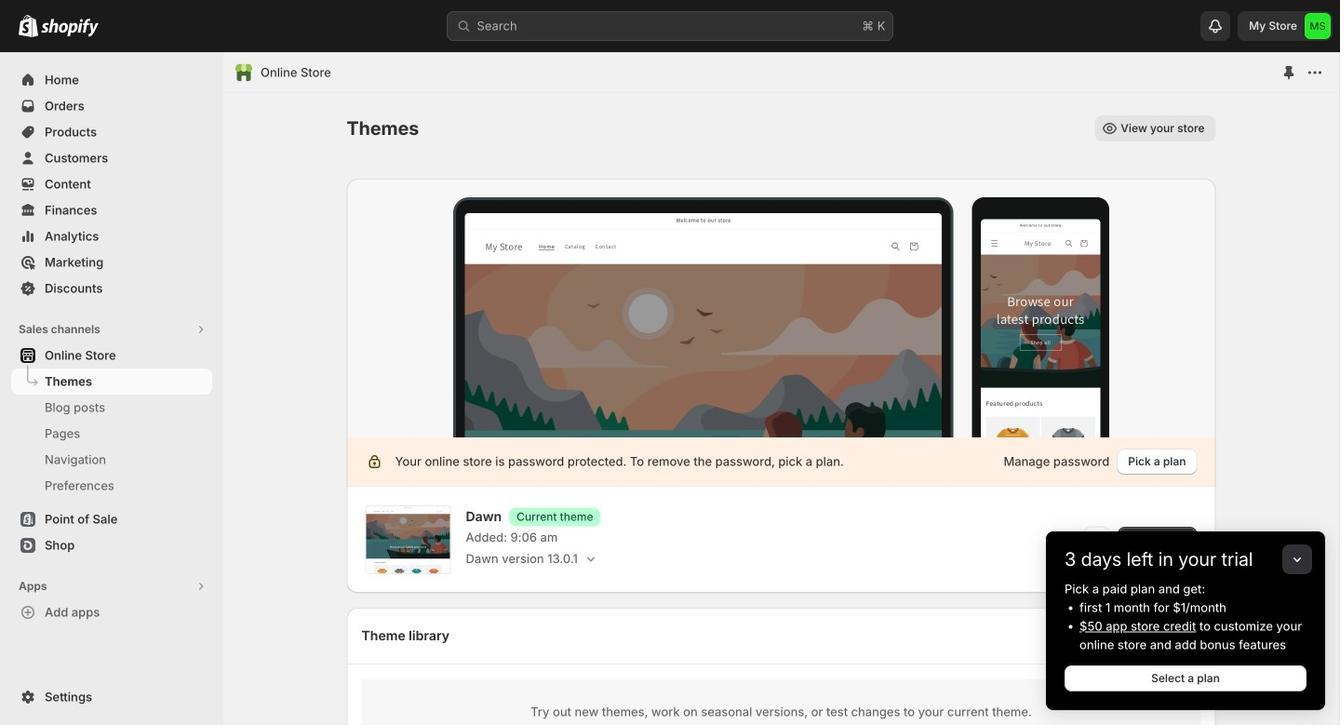 Task type: vqa. For each thing, say whether or not it's contained in the screenshot.
Online Store Image
yes



Task type: locate. For each thing, give the bounding box(es) containing it.
my store image
[[1305, 13, 1331, 39]]

online store image
[[235, 63, 253, 82]]

shopify image
[[19, 15, 38, 37]]

shopify image
[[41, 18, 99, 37]]



